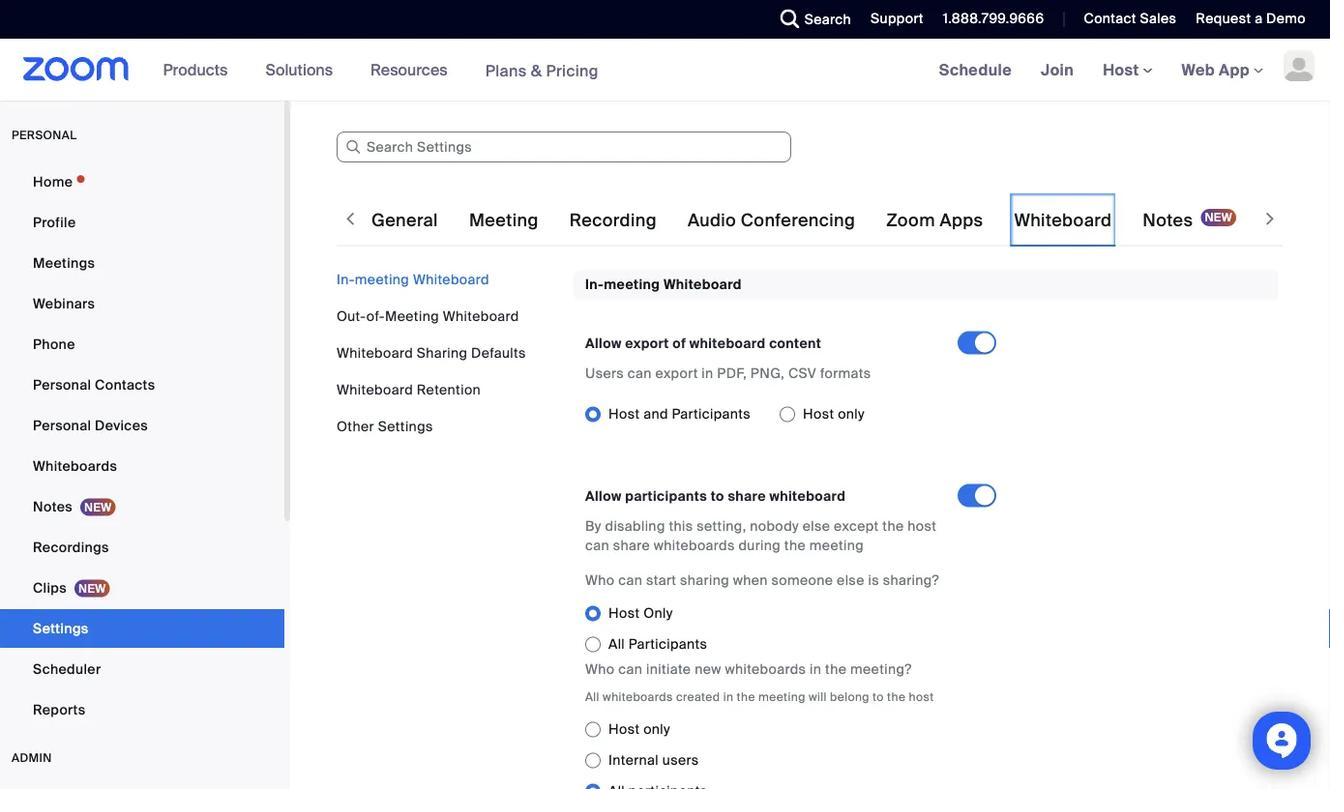Task type: describe. For each thing, give the bounding box(es) containing it.
someone
[[772, 572, 834, 590]]

&
[[531, 60, 542, 81]]

resources button
[[371, 39, 456, 101]]

allow for allow participants to share whiteboard
[[586, 488, 622, 506]]

share inside by disabling this setting, nobody else except the host can share whiteboards during the meeting
[[613, 537, 650, 555]]

in for png,
[[702, 365, 714, 383]]

Search Settings text field
[[337, 132, 792, 163]]

in-meeting whiteboard link
[[337, 270, 490, 288]]

created
[[676, 689, 720, 704]]

resources
[[371, 60, 448, 80]]

host for users
[[609, 721, 640, 739]]

out-of-meeting whiteboard link
[[337, 307, 519, 325]]

profile picture image
[[1284, 50, 1315, 81]]

1.888.799.9666 button up schedule link
[[943, 10, 1045, 28]]

the down the 'meeting?'
[[888, 689, 906, 704]]

whiteboard sharing defaults
[[337, 344, 526, 362]]

scroll right image
[[1261, 209, 1280, 228]]

contact sales
[[1084, 10, 1177, 28]]

defaults
[[471, 344, 526, 362]]

who can start sharing when someone else is sharing?
[[586, 572, 940, 590]]

other settings
[[337, 418, 433, 435]]

who for who can start sharing when someone else is sharing?
[[586, 572, 615, 590]]

audio conferencing
[[688, 210, 856, 232]]

host only inside "who can initiate new whiteboards in the meeting?" option group
[[609, 721, 671, 739]]

webinars link
[[0, 285, 285, 323]]

allow for allow export of whiteboard content
[[586, 335, 622, 353]]

whiteboards link
[[0, 447, 285, 486]]

personal menu menu
[[0, 163, 285, 732]]

scheduler
[[33, 661, 101, 678]]

pdf,
[[717, 365, 747, 383]]

1 horizontal spatial in-meeting whiteboard
[[586, 276, 742, 294]]

settings link
[[0, 610, 285, 648]]

out-of-meeting whiteboard
[[337, 307, 519, 325]]

0 vertical spatial participants
[[672, 405, 751, 423]]

settings inside 'link'
[[33, 620, 89, 638]]

recording
[[570, 210, 657, 232]]

schedule link
[[925, 39, 1027, 101]]

other
[[337, 418, 374, 435]]

menu bar containing in-meeting whiteboard
[[337, 270, 559, 436]]

disabling
[[605, 518, 665, 536]]

who for who can initiate new whiteboards in the meeting?
[[586, 661, 615, 679]]

participants
[[625, 488, 708, 506]]

personal for personal contacts
[[33, 376, 91, 394]]

host down csv
[[803, 405, 835, 423]]

recordings link
[[0, 528, 285, 567]]

internal
[[609, 752, 659, 770]]

content
[[770, 335, 822, 353]]

schedule
[[939, 60, 1012, 80]]

the right "except"
[[883, 518, 904, 536]]

products button
[[163, 39, 237, 101]]

in- inside the in-meeting whiteboard element
[[586, 276, 604, 294]]

web app
[[1182, 60, 1250, 80]]

solutions
[[266, 60, 333, 80]]

host only
[[609, 605, 673, 623]]

audio
[[688, 210, 737, 232]]

1 horizontal spatial to
[[873, 689, 884, 704]]

devices
[[95, 417, 148, 435]]

out-
[[337, 307, 366, 325]]

products
[[163, 60, 228, 80]]

search button
[[766, 0, 857, 39]]

setting,
[[697, 518, 747, 536]]

request a demo
[[1197, 10, 1306, 28]]

1 horizontal spatial else
[[837, 572, 865, 590]]

1 vertical spatial whiteboards
[[725, 661, 807, 679]]

in for meeting
[[724, 689, 734, 704]]

tabs of my account settings page tab list
[[368, 194, 1331, 248]]

start
[[646, 572, 677, 590]]

in-meeting whiteboard element
[[574, 270, 1279, 790]]

home
[[33, 173, 73, 191]]

all for all whiteboards created in the meeting will belong to the host
[[586, 689, 600, 704]]

of
[[673, 335, 686, 353]]

home link
[[0, 163, 285, 201]]

personal for personal devices
[[33, 417, 91, 435]]

by disabling this setting, nobody else except the host can share whiteboards during the meeting
[[586, 518, 937, 555]]

of-
[[366, 307, 385, 325]]

who can initiate new whiteboards in the meeting?
[[586, 661, 912, 679]]

pricing
[[546, 60, 599, 81]]

clips
[[33, 579, 67, 597]]

all whiteboards created in the meeting will belong to the host
[[586, 689, 934, 704]]

users
[[663, 752, 699, 770]]

2 vertical spatial whiteboards
[[603, 689, 673, 704]]

1 vertical spatial host
[[909, 689, 934, 704]]

general
[[372, 210, 438, 232]]

the up the 'belong'
[[826, 661, 847, 679]]

meeting inside tabs of my account settings page tab list
[[469, 210, 539, 232]]

banner containing products
[[0, 39, 1331, 102]]

host for participants
[[609, 605, 640, 623]]

0 vertical spatial only
[[838, 405, 865, 423]]

only
[[644, 605, 673, 623]]

sharing
[[680, 572, 730, 590]]

sharing
[[417, 344, 468, 362]]

0 horizontal spatial whiteboard
[[690, 335, 766, 353]]

support
[[871, 10, 924, 28]]

profile
[[33, 213, 76, 231]]

whiteboard retention link
[[337, 381, 481, 399]]

clips link
[[0, 569, 285, 608]]

join link
[[1027, 39, 1089, 101]]

phone
[[33, 335, 75, 353]]

profile link
[[0, 203, 285, 242]]

a
[[1255, 10, 1263, 28]]

whiteboard retention
[[337, 381, 481, 399]]

allow participants to share whiteboard
[[586, 488, 846, 506]]

option group containing host and participants
[[586, 399, 958, 430]]

solutions button
[[266, 39, 342, 101]]

all for all participants
[[609, 636, 625, 654]]

except
[[834, 518, 879, 536]]



Task type: vqa. For each thing, say whether or not it's contained in the screenshot.
bottom Ben Nelson
no



Task type: locate. For each thing, give the bounding box(es) containing it.
host and participants
[[609, 405, 751, 423]]

in up will
[[810, 661, 822, 679]]

host only up internal on the left bottom of the page
[[609, 721, 671, 739]]

in-meeting whiteboard inside menu bar
[[337, 270, 490, 288]]

app
[[1219, 60, 1250, 80]]

0 horizontal spatial only
[[644, 721, 671, 739]]

1 horizontal spatial only
[[838, 405, 865, 423]]

contact
[[1084, 10, 1137, 28]]

host inside by disabling this setting, nobody else except the host can share whiteboards during the meeting
[[908, 518, 937, 536]]

1 vertical spatial notes
[[33, 498, 73, 516]]

0 vertical spatial host only
[[803, 405, 865, 423]]

2 allow from the top
[[586, 488, 622, 506]]

scroll left image
[[341, 209, 360, 228]]

1 vertical spatial settings
[[33, 620, 89, 638]]

the down nobody
[[785, 537, 806, 555]]

0 vertical spatial whiteboards
[[654, 537, 735, 555]]

1 vertical spatial share
[[613, 537, 650, 555]]

png,
[[751, 365, 785, 383]]

internal users
[[609, 752, 699, 770]]

1 vertical spatial export
[[656, 365, 698, 383]]

host
[[908, 518, 937, 536], [909, 689, 934, 704]]

share up setting, at bottom
[[728, 488, 766, 506]]

allow up users
[[586, 335, 622, 353]]

in- up out-
[[337, 270, 355, 288]]

to up setting, at bottom
[[711, 488, 725, 506]]

1 vertical spatial to
[[873, 689, 884, 704]]

0 vertical spatial who
[[586, 572, 615, 590]]

meeting down search settings text box
[[469, 210, 539, 232]]

export down of
[[656, 365, 698, 383]]

host for only
[[609, 405, 640, 423]]

settings inside menu bar
[[378, 418, 433, 435]]

search
[[805, 10, 852, 28]]

zoom apps
[[887, 210, 984, 232]]

can
[[628, 365, 652, 383], [586, 537, 610, 555], [619, 572, 643, 590], [619, 661, 643, 679]]

all
[[609, 636, 625, 654], [586, 689, 600, 704]]

participants down users can export in pdf, png, csv formats
[[672, 405, 751, 423]]

in-meeting whiteboard up out-of-meeting whiteboard
[[337, 270, 490, 288]]

by
[[586, 518, 602, 536]]

whiteboards up all whiteboards created in the meeting will belong to the host
[[725, 661, 807, 679]]

other settings link
[[337, 418, 433, 435]]

demo
[[1267, 10, 1306, 28]]

host up sharing?
[[908, 518, 937, 536]]

to down the 'meeting?'
[[873, 689, 884, 704]]

all inside who can start sharing when someone else is sharing? option group
[[609, 636, 625, 654]]

meeting down "except"
[[810, 537, 864, 555]]

1 horizontal spatial host only
[[803, 405, 865, 423]]

host down the 'meeting?'
[[909, 689, 934, 704]]

meetings link
[[0, 244, 285, 283]]

and
[[644, 405, 669, 423]]

1 horizontal spatial meeting
[[469, 210, 539, 232]]

during
[[739, 537, 781, 555]]

1 horizontal spatial whiteboard
[[770, 488, 846, 506]]

personal up whiteboards
[[33, 417, 91, 435]]

whiteboard
[[1015, 210, 1112, 232], [413, 270, 490, 288], [664, 276, 742, 294], [443, 307, 519, 325], [337, 344, 413, 362], [337, 381, 413, 399]]

webinars
[[33, 295, 95, 313]]

product information navigation
[[149, 39, 613, 102]]

participants inside who can start sharing when someone else is sharing? option group
[[629, 636, 708, 654]]

only inside "who can initiate new whiteboards in the meeting?" option group
[[644, 721, 671, 739]]

zoom logo image
[[23, 57, 129, 81]]

scheduler link
[[0, 650, 285, 689]]

0 vertical spatial notes
[[1143, 210, 1194, 232]]

0 vertical spatial to
[[711, 488, 725, 506]]

meeting
[[355, 270, 410, 288], [604, 276, 660, 294], [810, 537, 864, 555], [759, 689, 806, 704]]

web
[[1182, 60, 1216, 80]]

can for start
[[619, 572, 643, 590]]

meetings
[[33, 254, 95, 272]]

2 vertical spatial in
[[724, 689, 734, 704]]

1 vertical spatial host only
[[609, 721, 671, 739]]

0 horizontal spatial in-
[[337, 270, 355, 288]]

conferencing
[[741, 210, 856, 232]]

0 horizontal spatial notes
[[33, 498, 73, 516]]

initiate
[[646, 661, 691, 679]]

0 vertical spatial share
[[728, 488, 766, 506]]

meeting inside menu bar
[[355, 270, 410, 288]]

else left is
[[837, 572, 865, 590]]

in right created
[[724, 689, 734, 704]]

menu bar
[[337, 270, 559, 436]]

plans & pricing link
[[485, 60, 599, 81], [485, 60, 599, 81]]

personal devices
[[33, 417, 148, 435]]

host down contact sales
[[1103, 60, 1143, 80]]

1 vertical spatial else
[[837, 572, 865, 590]]

personal inside personal contacts link
[[33, 376, 91, 394]]

notes link
[[0, 488, 285, 526]]

all participants
[[609, 636, 708, 654]]

0 horizontal spatial settings
[[33, 620, 89, 638]]

0 vertical spatial settings
[[378, 418, 433, 435]]

join
[[1041, 60, 1074, 80]]

participants
[[672, 405, 751, 423], [629, 636, 708, 654]]

belong
[[830, 689, 870, 704]]

can down all participants
[[619, 661, 643, 679]]

1 vertical spatial who
[[586, 661, 615, 679]]

who up host only
[[586, 572, 615, 590]]

can left start
[[619, 572, 643, 590]]

0 vertical spatial else
[[803, 518, 831, 536]]

sales
[[1141, 10, 1177, 28]]

0 horizontal spatial else
[[803, 518, 831, 536]]

reports link
[[0, 691, 285, 730]]

can for export
[[628, 365, 652, 383]]

to
[[711, 488, 725, 506], [873, 689, 884, 704]]

whiteboards inside by disabling this setting, nobody else except the host can share whiteboards during the meeting
[[654, 537, 735, 555]]

host up internal on the left bottom of the page
[[609, 721, 640, 739]]

0 vertical spatial allow
[[586, 335, 622, 353]]

0 vertical spatial export
[[625, 335, 669, 353]]

request
[[1197, 10, 1252, 28]]

0 vertical spatial meeting
[[469, 210, 539, 232]]

only down formats at the right
[[838, 405, 865, 423]]

whiteboard inside tabs of my account settings page tab list
[[1015, 210, 1112, 232]]

in-meeting whiteboard up of
[[586, 276, 742, 294]]

the down who can initiate new whiteboards in the meeting?
[[737, 689, 756, 704]]

else inside by disabling this setting, nobody else except the host can share whiteboards during the meeting
[[803, 518, 831, 536]]

new
[[695, 661, 722, 679]]

in
[[702, 365, 714, 383], [810, 661, 822, 679], [724, 689, 734, 704]]

contact sales link
[[1070, 0, 1182, 39], [1084, 10, 1177, 28]]

1 vertical spatial whiteboard
[[770, 488, 846, 506]]

meeting down in-meeting whiteboard link
[[385, 307, 439, 325]]

1 horizontal spatial in-
[[586, 276, 604, 294]]

1 personal from the top
[[33, 376, 91, 394]]

1 horizontal spatial notes
[[1143, 210, 1194, 232]]

1 vertical spatial personal
[[33, 417, 91, 435]]

1 who from the top
[[586, 572, 615, 590]]

whiteboard
[[690, 335, 766, 353], [770, 488, 846, 506]]

meetings navigation
[[925, 39, 1331, 102]]

in- down recording
[[586, 276, 604, 294]]

0 vertical spatial all
[[609, 636, 625, 654]]

0 vertical spatial host
[[908, 518, 937, 536]]

phone link
[[0, 325, 285, 364]]

1 vertical spatial allow
[[586, 488, 622, 506]]

users
[[586, 365, 624, 383]]

0 vertical spatial in
[[702, 365, 714, 383]]

0 vertical spatial whiteboard
[[690, 335, 766, 353]]

can down by
[[586, 537, 610, 555]]

1 horizontal spatial in
[[724, 689, 734, 704]]

1 allow from the top
[[586, 335, 622, 353]]

host
[[1103, 60, 1143, 80], [609, 405, 640, 423], [803, 405, 835, 423], [609, 605, 640, 623], [609, 721, 640, 739]]

personal devices link
[[0, 406, 285, 445]]

retention
[[417, 381, 481, 399]]

whiteboards
[[33, 457, 117, 475]]

plans & pricing
[[485, 60, 599, 81]]

whiteboards down this
[[654, 537, 735, 555]]

host left the only
[[609, 605, 640, 623]]

personal
[[33, 376, 91, 394], [33, 417, 91, 435]]

1.888.799.9666 button up the schedule
[[929, 0, 1049, 39]]

who can start sharing when someone else is sharing? option group
[[586, 598, 1012, 660]]

1 vertical spatial only
[[644, 721, 671, 739]]

meeting?
[[851, 661, 912, 679]]

else
[[803, 518, 831, 536], [837, 572, 865, 590]]

1 vertical spatial meeting
[[385, 307, 439, 325]]

only
[[838, 405, 865, 423], [644, 721, 671, 739]]

host only down formats at the right
[[803, 405, 865, 423]]

host inside who can start sharing when someone else is sharing? option group
[[609, 605, 640, 623]]

0 horizontal spatial in
[[702, 365, 714, 383]]

else left "except"
[[803, 518, 831, 536]]

who down all participants
[[586, 661, 615, 679]]

allow up by
[[586, 488, 622, 506]]

0 horizontal spatial all
[[586, 689, 600, 704]]

can right users
[[628, 365, 652, 383]]

host left and
[[609, 405, 640, 423]]

plans
[[485, 60, 527, 81]]

participants up the "initiate"
[[629, 636, 708, 654]]

support link
[[857, 0, 929, 39], [871, 10, 924, 28]]

in-
[[337, 270, 355, 288], [586, 276, 604, 294]]

when
[[733, 572, 768, 590]]

meeting left will
[[759, 689, 806, 704]]

in left pdf,
[[702, 365, 714, 383]]

personal inside the personal devices link
[[33, 417, 91, 435]]

whiteboard sharing defaults link
[[337, 344, 526, 362]]

1 horizontal spatial settings
[[378, 418, 433, 435]]

recordings
[[33, 539, 109, 556]]

0 horizontal spatial to
[[711, 488, 725, 506]]

host inside meetings 'navigation'
[[1103, 60, 1143, 80]]

notes
[[1143, 210, 1194, 232], [33, 498, 73, 516]]

sharing?
[[883, 572, 940, 590]]

1 vertical spatial all
[[586, 689, 600, 704]]

0 horizontal spatial in-meeting whiteboard
[[337, 270, 490, 288]]

in- inside menu bar
[[337, 270, 355, 288]]

personal
[[12, 128, 77, 143]]

users can export in pdf, png, csv formats
[[586, 365, 872, 383]]

notes inside tabs of my account settings page tab list
[[1143, 210, 1194, 232]]

meeting up of-
[[355, 270, 410, 288]]

banner
[[0, 39, 1331, 102]]

1 vertical spatial in
[[810, 661, 822, 679]]

settings up scheduler
[[33, 620, 89, 638]]

meeting inside by disabling this setting, nobody else except the host can share whiteboards during the meeting
[[810, 537, 864, 555]]

0 horizontal spatial host only
[[609, 721, 671, 739]]

1 horizontal spatial share
[[728, 488, 766, 506]]

host button
[[1103, 60, 1153, 80]]

2 personal from the top
[[33, 417, 91, 435]]

personal contacts link
[[0, 366, 285, 405]]

1 horizontal spatial all
[[609, 636, 625, 654]]

host inside "who can initiate new whiteboards in the meeting?" option group
[[609, 721, 640, 739]]

zoom
[[887, 210, 936, 232]]

personal down phone
[[33, 376, 91, 394]]

meeting inside menu bar
[[385, 307, 439, 325]]

export left of
[[625, 335, 669, 353]]

option group
[[586, 399, 958, 430]]

who can initiate new whiteboards in the meeting? option group
[[586, 715, 1012, 790]]

whiteboards down the "initiate"
[[603, 689, 673, 704]]

admin
[[12, 751, 52, 766]]

is
[[868, 572, 880, 590]]

can for initiate
[[619, 661, 643, 679]]

allow
[[586, 335, 622, 353], [586, 488, 622, 506]]

formats
[[821, 365, 872, 383]]

0 horizontal spatial share
[[613, 537, 650, 555]]

2 who from the top
[[586, 661, 615, 679]]

meeting down recording
[[604, 276, 660, 294]]

only up 'internal users'
[[644, 721, 671, 739]]

1 vertical spatial participants
[[629, 636, 708, 654]]

settings down whiteboard retention
[[378, 418, 433, 435]]

meeting
[[469, 210, 539, 232], [385, 307, 439, 325]]

can inside by disabling this setting, nobody else except the host can share whiteboards during the meeting
[[586, 537, 610, 555]]

reports
[[33, 701, 86, 719]]

1.888.799.9666 button
[[929, 0, 1049, 39], [943, 10, 1045, 28]]

allow export of whiteboard content
[[586, 335, 822, 353]]

share down disabling
[[613, 537, 650, 555]]

in-meeting whiteboard
[[337, 270, 490, 288], [586, 276, 742, 294]]

0 horizontal spatial meeting
[[385, 307, 439, 325]]

0 vertical spatial personal
[[33, 376, 91, 394]]

whiteboard up nobody
[[770, 488, 846, 506]]

whiteboard up users can export in pdf, png, csv formats
[[690, 335, 766, 353]]

nobody
[[750, 518, 799, 536]]

2 horizontal spatial in
[[810, 661, 822, 679]]

notes inside the personal menu menu
[[33, 498, 73, 516]]

apps
[[940, 210, 984, 232]]



